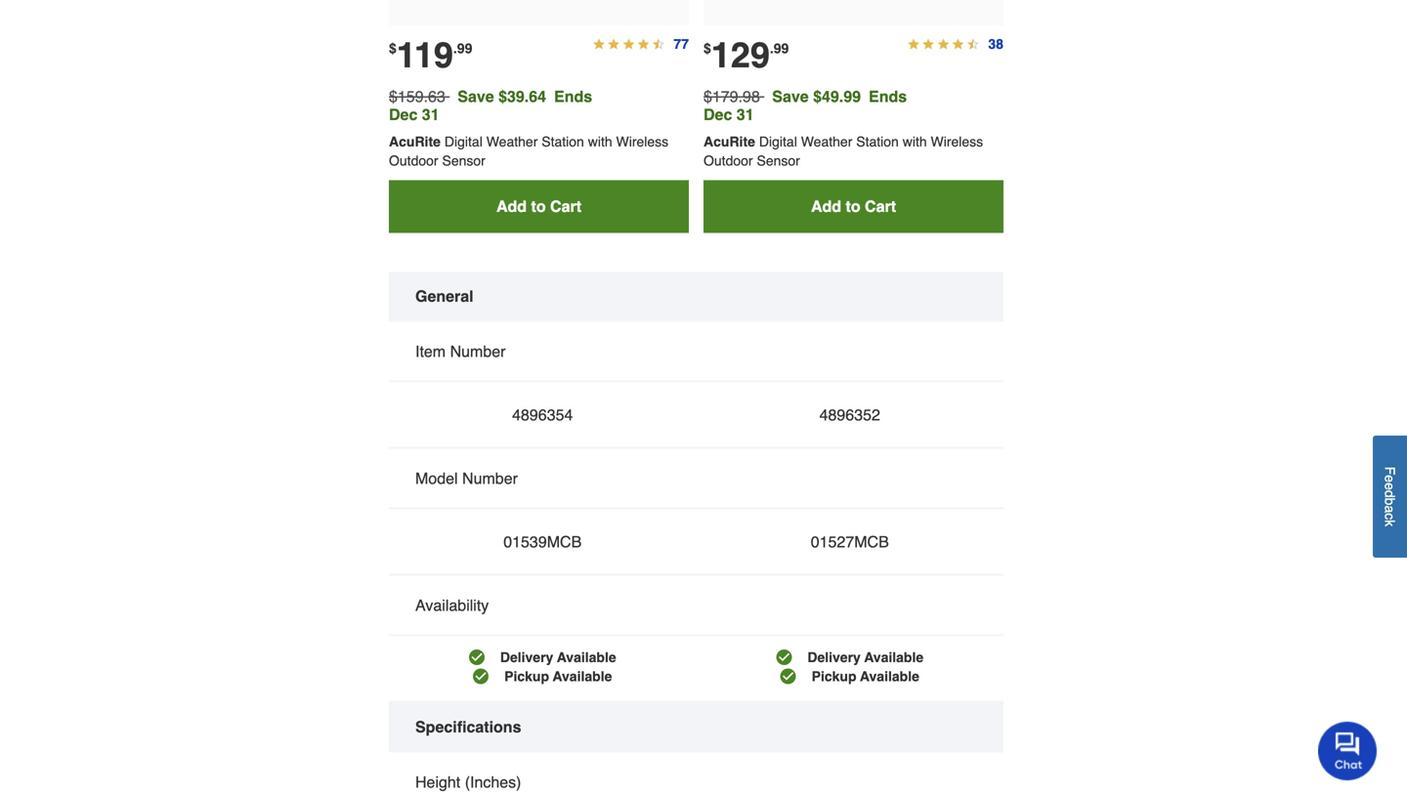 Task type: describe. For each thing, give the bounding box(es) containing it.
31 for 129
[[737, 106, 754, 124]]

2 wireless from the left
[[931, 134, 983, 149]]

2 sensor from the left
[[757, 153, 800, 169]]

$159.63
[[389, 87, 445, 106]]

1 weather from the left
[[486, 134, 538, 149]]

99 for 129
[[774, 41, 789, 56]]

$ for 119
[[389, 41, 396, 56]]

1 digital weather station with wireless outdoor sensor from the left
[[389, 134, 672, 169]]

$179.98
[[704, 87, 760, 106]]

01539mcb
[[503, 533, 582, 551]]

number for model number
[[462, 469, 518, 488]]

2 pickup from the left
[[812, 669, 856, 685]]

(inches)
[[465, 773, 521, 791]]

2 with from the left
[[903, 134, 927, 149]]

77
[[674, 36, 689, 52]]

4.5 out of 5 stars image for tenth 4.5 out of 5 stars element from left
[[967, 38, 979, 50]]

$ 129 . 99
[[704, 35, 789, 76]]

10 4.5 out of 5 stars element from the left
[[967, 38, 979, 50]]

number for item number
[[450, 342, 506, 360]]

1 digital from the left
[[444, 134, 482, 149]]

1 wireless from the left
[[616, 134, 669, 149]]

1 cart from the left
[[550, 198, 581, 216]]

$ 119 . 99
[[389, 35, 472, 76]]

2 delivery available from the left
[[807, 650, 924, 666]]

. for 119
[[453, 41, 457, 56]]

1 e from the top
[[1382, 475, 1398, 483]]

pickup available for pickup yes icon
[[812, 669, 919, 685]]

a
[[1382, 505, 1398, 513]]

to for 1st add to cart 'button'
[[531, 198, 546, 216]]

4896352
[[819, 406, 880, 424]]

2 cart from the left
[[865, 198, 896, 216]]

model number
[[415, 469, 518, 488]]

3 4.5 out of 5 stars element from the left
[[623, 38, 635, 50]]

f e e d b a c k
[[1382, 467, 1398, 527]]

yes image for pickup
[[780, 669, 796, 685]]

4.5 out of 5 stars image for second 4.5 out of 5 stars element from left
[[608, 38, 620, 50]]

item
[[415, 342, 446, 360]]

$ for 129
[[704, 41, 711, 56]]

38
[[988, 36, 1003, 52]]

4.5 out of 5 stars image for sixth 4.5 out of 5 stars element from the right
[[653, 38, 664, 50]]

c
[[1382, 513, 1398, 520]]

129
[[711, 35, 770, 76]]

add to cart for 1st add to cart 'button'
[[496, 198, 581, 216]]

1 acurite from the left
[[389, 134, 441, 149]]

save $39.64 ends dec 31
[[389, 87, 592, 124]]

to for 2nd add to cart 'button' from left
[[846, 198, 860, 216]]

2 4.5 out of 5 stars element from the left
[[608, 38, 620, 50]]

8 4.5 out of 5 stars element from the left
[[937, 38, 949, 50]]

b
[[1382, 498, 1398, 505]]

4.5 out of 5 stars image for seventh 4.5 out of 5 stars element from the left
[[923, 38, 934, 50]]

4.5 out of 5 stars image for eighth 4.5 out of 5 stars element from the right
[[623, 38, 635, 50]]



Task type: locate. For each thing, give the bounding box(es) containing it.
31 down the $ 119 . 99
[[422, 106, 439, 124]]

1 horizontal spatial delivery available
[[807, 650, 924, 666]]

digital weather station with wireless outdoor sensor down $39.64
[[389, 134, 672, 169]]

1 4.5 out of 5 stars image from the left
[[593, 38, 605, 50]]

1 pickup available from the left
[[504, 669, 612, 685]]

1 vertical spatial yes image
[[473, 669, 489, 685]]

4 4.5 out of 5 stars element from the left
[[638, 38, 649, 50]]

1 add to cart from the left
[[496, 198, 581, 216]]

1 horizontal spatial .
[[770, 41, 774, 56]]

0 horizontal spatial pickup available
[[504, 669, 612, 685]]

0 horizontal spatial dec
[[389, 106, 418, 124]]

save for 129
[[772, 87, 809, 106]]

0 vertical spatial yes image
[[776, 650, 792, 666]]

add for 2nd add to cart 'button' from left
[[811, 198, 841, 216]]

save $49.99 ends dec 31
[[704, 87, 907, 124]]

5 4.5 out of 5 stars image from the left
[[937, 38, 949, 50]]

1 vertical spatial yes image
[[780, 669, 796, 685]]

yes image
[[469, 650, 484, 666], [780, 669, 796, 685]]

. up save $49.99 ends dec 31
[[770, 41, 774, 56]]

0 horizontal spatial add to cart
[[496, 198, 581, 216]]

4.5 out of 5 stars image
[[608, 38, 620, 50], [623, 38, 635, 50], [638, 38, 649, 50], [908, 38, 919, 50], [937, 38, 949, 50], [952, 38, 964, 50]]

1 horizontal spatial weather
[[801, 134, 852, 149]]

number right item
[[450, 342, 506, 360]]

1 horizontal spatial cart
[[865, 198, 896, 216]]

1 horizontal spatial dec
[[704, 106, 732, 124]]

31
[[422, 106, 439, 124], [737, 106, 754, 124]]

outdoor
[[389, 153, 438, 169], [704, 153, 753, 169]]

1 horizontal spatial outdoor
[[704, 153, 753, 169]]

0 horizontal spatial pickup
[[504, 669, 549, 685]]

1 delivery available from the left
[[500, 650, 616, 666]]

4.5 out of 5 stars image for 5th 4.5 out of 5 stars element from right
[[908, 38, 919, 50]]

acurite down $159.63
[[389, 134, 441, 149]]

0 horizontal spatial with
[[588, 134, 612, 149]]

pickup available
[[504, 669, 612, 685], [812, 669, 919, 685]]

1 to from the left
[[531, 198, 546, 216]]

2 e from the top
[[1382, 483, 1398, 490]]

0 horizontal spatial digital
[[444, 134, 482, 149]]

dec inside save $49.99 ends dec 31
[[704, 106, 732, 124]]

99 right 119
[[457, 41, 472, 56]]

4.5 out of 5 stars image
[[593, 38, 605, 50], [653, 38, 664, 50], [923, 38, 934, 50], [967, 38, 979, 50]]

6 4.5 out of 5 stars element from the left
[[908, 38, 919, 50]]

yes image for pickup
[[473, 669, 489, 685]]

1 $ from the left
[[389, 41, 396, 56]]

e
[[1382, 475, 1398, 483], [1382, 483, 1398, 490]]

height
[[415, 773, 460, 791]]

2 99 from the left
[[774, 41, 789, 56]]

model
[[415, 469, 458, 488]]

2 add to cart button from the left
[[704, 180, 1003, 233]]

ends right $39.64
[[554, 87, 592, 106]]

4.5 out of 5 stars element
[[593, 38, 605, 50], [608, 38, 620, 50], [623, 38, 635, 50], [638, 38, 649, 50], [653, 38, 664, 50], [908, 38, 919, 50], [923, 38, 934, 50], [937, 38, 949, 50], [952, 38, 964, 50], [967, 38, 979, 50]]

7 4.5 out of 5 stars element from the left
[[923, 38, 934, 50]]

add
[[496, 198, 527, 216], [811, 198, 841, 216]]

1 horizontal spatial 99
[[774, 41, 789, 56]]

99 right 129
[[774, 41, 789, 56]]

99
[[457, 41, 472, 56], [774, 41, 789, 56]]

1 . from the left
[[453, 41, 457, 56]]

1 horizontal spatial yes image
[[776, 650, 792, 666]]

0 horizontal spatial delivery available
[[500, 650, 616, 666]]

1 with from the left
[[588, 134, 612, 149]]

1 save from the left
[[458, 87, 494, 106]]

2 to from the left
[[846, 198, 860, 216]]

01527mcb
[[811, 533, 889, 551]]

e up the b
[[1382, 483, 1398, 490]]

2 pickup available from the left
[[812, 669, 919, 685]]

item number
[[415, 342, 506, 360]]

2 add to cart from the left
[[811, 198, 896, 216]]

delivery available
[[500, 650, 616, 666], [807, 650, 924, 666]]

wireless
[[616, 134, 669, 149], [931, 134, 983, 149]]

1 station from the left
[[542, 134, 584, 149]]

$ right 77
[[704, 41, 711, 56]]

1 pickup from the left
[[504, 669, 549, 685]]

available
[[557, 650, 616, 666], [864, 650, 924, 666], [553, 669, 612, 685], [860, 669, 919, 685]]

1 horizontal spatial digital weather station with wireless outdoor sensor
[[704, 134, 987, 169]]

1 horizontal spatial wireless
[[931, 134, 983, 149]]

1 delivery from the left
[[500, 650, 553, 666]]

0 horizontal spatial wireless
[[616, 134, 669, 149]]

add to cart
[[496, 198, 581, 216], [811, 198, 896, 216]]

availability
[[415, 596, 489, 615]]

1 horizontal spatial to
[[846, 198, 860, 216]]

pickup available for pickup's yes image
[[504, 669, 612, 685]]

sensor down the save $39.64 ends dec 31
[[442, 153, 485, 169]]

0 horizontal spatial add to cart button
[[389, 180, 689, 233]]

1 horizontal spatial station
[[856, 134, 899, 149]]

0 horizontal spatial .
[[453, 41, 457, 56]]

0 horizontal spatial station
[[542, 134, 584, 149]]

acurite down $179.98
[[704, 134, 755, 149]]

$ inside "$ 129 . 99"
[[704, 41, 711, 56]]

99 for 119
[[457, 41, 472, 56]]

1 horizontal spatial delivery
[[807, 650, 861, 666]]

. inside the $ 119 . 99
[[453, 41, 457, 56]]

9 4.5 out of 5 stars element from the left
[[952, 38, 964, 50]]

1 add to cart button from the left
[[389, 180, 689, 233]]

3 4.5 out of 5 stars image from the left
[[638, 38, 649, 50]]

station
[[542, 134, 584, 149], [856, 134, 899, 149]]

2 station from the left
[[856, 134, 899, 149]]

2 add from the left
[[811, 198, 841, 216]]

$ inside the $ 119 . 99
[[389, 41, 396, 56]]

2 $ from the left
[[704, 41, 711, 56]]

2 weather from the left
[[801, 134, 852, 149]]

2 31 from the left
[[737, 106, 754, 124]]

f e e d b a c k button
[[1373, 436, 1407, 558]]

with
[[588, 134, 612, 149], [903, 134, 927, 149]]

1 horizontal spatial $
[[704, 41, 711, 56]]

1 4.5 out of 5 stars element from the left
[[593, 38, 605, 50]]

ends for 129
[[869, 87, 907, 106]]

weather down the save $39.64 ends dec 31
[[486, 134, 538, 149]]

e up d
[[1382, 475, 1398, 483]]

6 4.5 out of 5 stars image from the left
[[952, 38, 964, 50]]

1 horizontal spatial sensor
[[757, 153, 800, 169]]

save inside save $49.99 ends dec 31
[[772, 87, 809, 106]]

2 digital from the left
[[759, 134, 797, 149]]

delivery
[[500, 650, 553, 666], [807, 650, 861, 666]]

specifications
[[415, 718, 521, 736]]

1 vertical spatial number
[[462, 469, 518, 488]]

.
[[453, 41, 457, 56], [770, 41, 774, 56]]

0 horizontal spatial 31
[[422, 106, 439, 124]]

5 4.5 out of 5 stars element from the left
[[653, 38, 664, 50]]

weather down save $49.99 ends dec 31
[[801, 134, 852, 149]]

dec
[[389, 106, 418, 124], [704, 106, 732, 124]]

sensor
[[442, 153, 485, 169], [757, 153, 800, 169]]

1 ends from the left
[[554, 87, 592, 106]]

yes image for delivery
[[469, 650, 484, 666]]

2 . from the left
[[770, 41, 774, 56]]

$49.99
[[813, 87, 861, 106]]

1 4.5 out of 5 stars image from the left
[[608, 38, 620, 50]]

0 horizontal spatial to
[[531, 198, 546, 216]]

1 outdoor from the left
[[389, 153, 438, 169]]

1 horizontal spatial with
[[903, 134, 927, 149]]

yes image for delivery
[[776, 650, 792, 666]]

0 horizontal spatial yes image
[[473, 669, 489, 685]]

4 4.5 out of 5 stars image from the left
[[967, 38, 979, 50]]

save left $39.64
[[458, 87, 494, 106]]

2 4.5 out of 5 stars image from the left
[[623, 38, 635, 50]]

0 horizontal spatial save
[[458, 87, 494, 106]]

ends
[[554, 87, 592, 106], [869, 87, 907, 106]]

height (inches)
[[415, 773, 521, 791]]

0 horizontal spatial 99
[[457, 41, 472, 56]]

1 31 from the left
[[422, 106, 439, 124]]

station down $39.64
[[542, 134, 584, 149]]

dec for 129
[[704, 106, 732, 124]]

0 horizontal spatial $
[[389, 41, 396, 56]]

general
[[415, 287, 473, 305]]

ends inside the save $39.64 ends dec 31
[[554, 87, 592, 106]]

digital weather station with wireless outdoor sensor
[[389, 134, 672, 169], [704, 134, 987, 169]]

add to cart button
[[389, 180, 689, 233], [704, 180, 1003, 233]]

1 sensor from the left
[[442, 153, 485, 169]]

dec down 129
[[704, 106, 732, 124]]

31 inside save $49.99 ends dec 31
[[737, 106, 754, 124]]

$ up $159.63
[[389, 41, 396, 56]]

acurite
[[389, 134, 441, 149], [704, 134, 755, 149]]

dec for 119
[[389, 106, 418, 124]]

add for 1st add to cart 'button'
[[496, 198, 527, 216]]

digital down the save $39.64 ends dec 31
[[444, 134, 482, 149]]

. up the save $39.64 ends dec 31
[[453, 41, 457, 56]]

2 acurite from the left
[[704, 134, 755, 149]]

4 4.5 out of 5 stars image from the left
[[908, 38, 919, 50]]

2 save from the left
[[772, 87, 809, 106]]

save inside the save $39.64 ends dec 31
[[458, 87, 494, 106]]

outdoor down $179.98
[[704, 153, 753, 169]]

4.5 out of 5 stars image for 7th 4.5 out of 5 stars element from the right
[[638, 38, 649, 50]]

4.5 out of 5 stars image for first 4.5 out of 5 stars element from the left
[[593, 38, 605, 50]]

dec down 119
[[389, 106, 418, 124]]

1 horizontal spatial save
[[772, 87, 809, 106]]

weather
[[486, 134, 538, 149], [801, 134, 852, 149]]

dec inside the save $39.64 ends dec 31
[[389, 106, 418, 124]]

digital
[[444, 134, 482, 149], [759, 134, 797, 149]]

to
[[531, 198, 546, 216], [846, 198, 860, 216]]

number right 'model'
[[462, 469, 518, 488]]

2 digital weather station with wireless outdoor sensor from the left
[[704, 134, 987, 169]]

3 4.5 out of 5 stars image from the left
[[923, 38, 934, 50]]

ends for 119
[[554, 87, 592, 106]]

chat invite button image
[[1318, 721, 1378, 781]]

0 vertical spatial number
[[450, 342, 506, 360]]

0 horizontal spatial add
[[496, 198, 527, 216]]

save left $49.99 at right
[[772, 87, 809, 106]]

1 horizontal spatial add to cart button
[[704, 180, 1003, 233]]

add to cart for 2nd add to cart 'button' from left
[[811, 198, 896, 216]]

1 horizontal spatial yes image
[[780, 669, 796, 685]]

1 horizontal spatial 31
[[737, 106, 754, 124]]

digital down save $49.99 ends dec 31
[[759, 134, 797, 149]]

. inside "$ 129 . 99"
[[770, 41, 774, 56]]

pickup
[[504, 669, 549, 685], [812, 669, 856, 685]]

0 horizontal spatial cart
[[550, 198, 581, 216]]

digital weather station with wireless outdoor sensor down $49.99 at right
[[704, 134, 987, 169]]

2 delivery from the left
[[807, 650, 861, 666]]

f
[[1382, 467, 1398, 475]]

0 horizontal spatial ends
[[554, 87, 592, 106]]

station down $49.99 at right
[[856, 134, 899, 149]]

save
[[458, 87, 494, 106], [772, 87, 809, 106]]

1 horizontal spatial ends
[[869, 87, 907, 106]]

0 horizontal spatial acurite
[[389, 134, 441, 149]]

4896354
[[512, 406, 573, 424]]

1 horizontal spatial add to cart
[[811, 198, 896, 216]]

1 horizontal spatial pickup available
[[812, 669, 919, 685]]

0 horizontal spatial outdoor
[[389, 153, 438, 169]]

99 inside "$ 129 . 99"
[[774, 41, 789, 56]]

4.5 out of 5 stars image for 9th 4.5 out of 5 stars element from the left
[[952, 38, 964, 50]]

31 down "$ 129 . 99"
[[737, 106, 754, 124]]

$
[[389, 41, 396, 56], [704, 41, 711, 56]]

0 horizontal spatial sensor
[[442, 153, 485, 169]]

save for 119
[[458, 87, 494, 106]]

sensor down save $49.99 ends dec 31
[[757, 153, 800, 169]]

k
[[1382, 520, 1398, 527]]

0 horizontal spatial delivery
[[500, 650, 553, 666]]

0 vertical spatial yes image
[[469, 650, 484, 666]]

$39.64
[[498, 87, 546, 106]]

1 99 from the left
[[457, 41, 472, 56]]

ends right $49.99 at right
[[869, 87, 907, 106]]

31 for 119
[[422, 106, 439, 124]]

31 inside the save $39.64 ends dec 31
[[422, 106, 439, 124]]

2 dec from the left
[[704, 106, 732, 124]]

d
[[1382, 490, 1398, 498]]

number
[[450, 342, 506, 360], [462, 469, 518, 488]]

0 horizontal spatial weather
[[486, 134, 538, 149]]

1 horizontal spatial acurite
[[704, 134, 755, 149]]

1 add from the left
[[496, 198, 527, 216]]

4.5 out of 5 stars image for 3rd 4.5 out of 5 stars element from right
[[937, 38, 949, 50]]

1 horizontal spatial pickup
[[812, 669, 856, 685]]

outdoor down $159.63
[[389, 153, 438, 169]]

119
[[396, 35, 453, 76]]

1 dec from the left
[[389, 106, 418, 124]]

0 horizontal spatial yes image
[[469, 650, 484, 666]]

99 inside the $ 119 . 99
[[457, 41, 472, 56]]

. for 129
[[770, 41, 774, 56]]

2 4.5 out of 5 stars image from the left
[[653, 38, 664, 50]]

2 ends from the left
[[869, 87, 907, 106]]

ends inside save $49.99 ends dec 31
[[869, 87, 907, 106]]

0 horizontal spatial digital weather station with wireless outdoor sensor
[[389, 134, 672, 169]]

yes image
[[776, 650, 792, 666], [473, 669, 489, 685]]

1 horizontal spatial add
[[811, 198, 841, 216]]

2 outdoor from the left
[[704, 153, 753, 169]]

1 horizontal spatial digital
[[759, 134, 797, 149]]

cart
[[550, 198, 581, 216], [865, 198, 896, 216]]



Task type: vqa. For each thing, say whether or not it's contained in the screenshot.
Lowe's associated with Lowe's Credit Center
no



